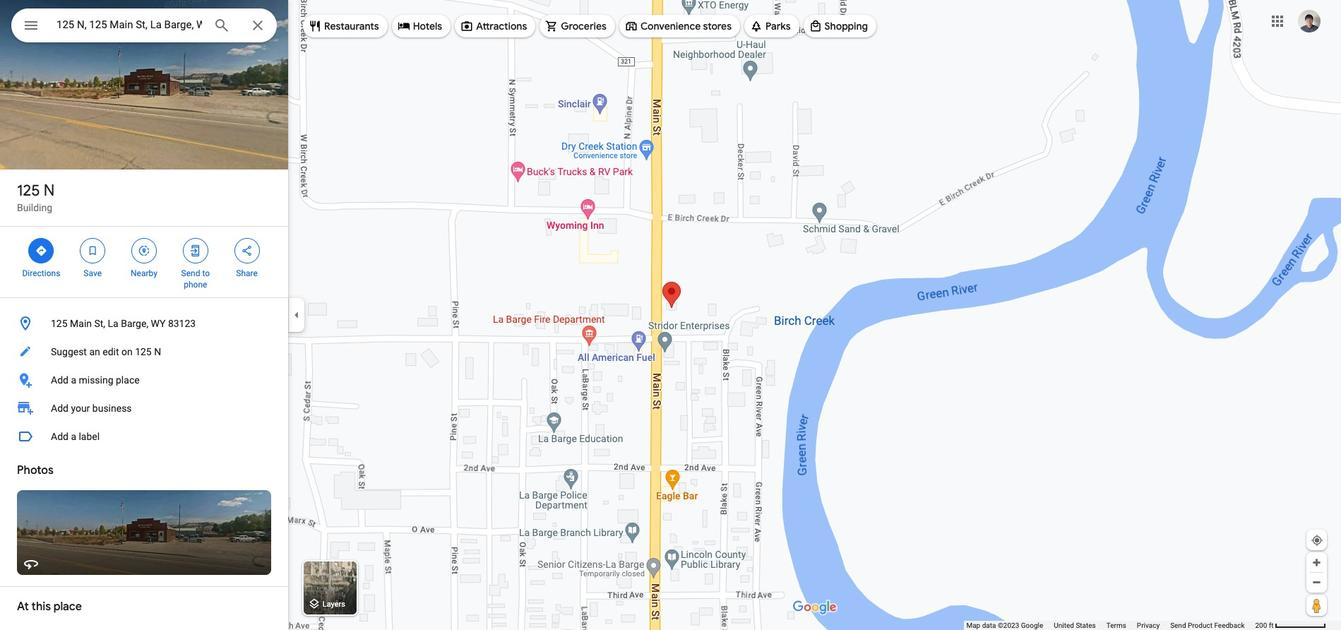Task type: describe. For each thing, give the bounding box(es) containing it.
photos
[[17, 463, 53, 478]]

google account: nolan park  
(nolan.park@adept.ai) image
[[1299, 10, 1321, 32]]


[[241, 243, 253, 259]]

125 N, 125 Main St, La Barge, WY 83123 field
[[11, 8, 277, 42]]

wy
[[151, 318, 166, 329]]

125 n main content
[[0, 0, 288, 630]]

google maps element
[[0, 0, 1342, 630]]

suggest an edit on 125 n
[[51, 346, 161, 357]]

add a label button
[[0, 422, 288, 451]]

show your location image
[[1311, 534, 1324, 547]]

map
[[967, 622, 981, 629]]

terms button
[[1107, 621, 1127, 630]]

google
[[1021, 622, 1044, 629]]

send for send product feedback
[[1171, 622, 1187, 629]]

125 for n
[[17, 181, 40, 201]]

 button
[[11, 8, 51, 45]]

n inside "125 n building"
[[44, 181, 55, 201]]

groceries
[[561, 20, 607, 32]]

map data ©2023 google
[[967, 622, 1044, 629]]

none field inside 125 n, 125 main st, la barge, wy 83123 field
[[57, 16, 202, 33]]

product
[[1188, 622, 1213, 629]]

83123
[[168, 318, 196, 329]]

st,
[[94, 318, 105, 329]]

send to phone
[[181, 268, 210, 290]]

convenience stores button
[[620, 9, 740, 43]]

125 for main
[[51, 318, 68, 329]]

0 horizontal spatial place
[[54, 600, 82, 614]]

show street view coverage image
[[1307, 595, 1327, 616]]

save
[[84, 268, 102, 278]]

stores
[[703, 20, 732, 32]]

nearby
[[131, 268, 157, 278]]

data
[[982, 622, 996, 629]]


[[23, 16, 40, 35]]

200 ft
[[1256, 622, 1274, 629]]

la
[[108, 318, 118, 329]]

an
[[89, 346, 100, 357]]

barge,
[[121, 318, 148, 329]]

collapse side panel image
[[289, 307, 304, 323]]

200 ft button
[[1256, 622, 1327, 629]]

125 main st, la barge, wy 83123 button
[[0, 309, 288, 338]]

a for missing
[[71, 374, 76, 386]]

attractions
[[476, 20, 527, 32]]


[[35, 243, 48, 259]]

ft
[[1269, 622, 1274, 629]]

200
[[1256, 622, 1268, 629]]

this
[[31, 600, 51, 614]]

footer inside google maps element
[[967, 621, 1256, 630]]

suggest an edit on 125 n button
[[0, 338, 288, 366]]

©2023
[[998, 622, 1020, 629]]

add a missing place button
[[0, 366, 288, 394]]

privacy
[[1137, 622, 1160, 629]]

shopping button
[[804, 9, 877, 43]]



Task type: locate. For each thing, give the bounding box(es) containing it.
0 vertical spatial place
[[116, 374, 140, 386]]

0 horizontal spatial send
[[181, 268, 200, 278]]

125 right on
[[135, 346, 152, 357]]

1 vertical spatial 125
[[51, 318, 68, 329]]

0 vertical spatial a
[[71, 374, 76, 386]]

1 horizontal spatial send
[[1171, 622, 1187, 629]]

groceries button
[[540, 9, 615, 43]]

footer
[[967, 621, 1256, 630]]

125
[[17, 181, 40, 201], [51, 318, 68, 329], [135, 346, 152, 357]]

your
[[71, 403, 90, 414]]

add down suggest
[[51, 374, 68, 386]]

125 inside "125 n building"
[[17, 181, 40, 201]]

add left your
[[51, 403, 68, 414]]

1 vertical spatial place
[[54, 600, 82, 614]]

on
[[121, 346, 133, 357]]

0 vertical spatial add
[[51, 374, 68, 386]]

a
[[71, 374, 76, 386], [71, 431, 76, 442]]

n
[[44, 181, 55, 201], [154, 346, 161, 357]]

place right this
[[54, 600, 82, 614]]

actions for 125 n region
[[0, 227, 288, 297]]

united
[[1054, 622, 1075, 629]]

hotels button
[[392, 9, 451, 43]]

1 add from the top
[[51, 374, 68, 386]]

parks
[[766, 20, 791, 32]]

main
[[70, 318, 92, 329]]

layers
[[323, 600, 345, 609]]

zoom in image
[[1312, 557, 1323, 568]]

business
[[92, 403, 132, 414]]

n down the wy
[[154, 346, 161, 357]]

a inside button
[[71, 431, 76, 442]]

send
[[181, 268, 200, 278], [1171, 622, 1187, 629]]

1 vertical spatial n
[[154, 346, 161, 357]]

share
[[236, 268, 258, 278]]

1 vertical spatial a
[[71, 431, 76, 442]]

restaurants
[[324, 20, 379, 32]]

send product feedback
[[1171, 622, 1245, 629]]

send inside button
[[1171, 622, 1187, 629]]

add for add a missing place
[[51, 374, 68, 386]]

a left missing
[[71, 374, 76, 386]]

3 add from the top
[[51, 431, 68, 442]]

a left label
[[71, 431, 76, 442]]

add
[[51, 374, 68, 386], [51, 403, 68, 414], [51, 431, 68, 442]]

place inside the add a missing place button
[[116, 374, 140, 386]]

0 vertical spatial n
[[44, 181, 55, 201]]

privacy button
[[1137, 621, 1160, 630]]

add your business
[[51, 403, 132, 414]]

2 a from the top
[[71, 431, 76, 442]]

0 vertical spatial send
[[181, 268, 200, 278]]

edit
[[103, 346, 119, 357]]

 search field
[[11, 8, 277, 45]]

convenience stores
[[641, 20, 732, 32]]

n inside suggest an edit on 125 n button
[[154, 346, 161, 357]]

hotels
[[413, 20, 442, 32]]

add your business link
[[0, 394, 288, 422]]

missing
[[79, 374, 113, 386]]

united states
[[1054, 622, 1096, 629]]

add for add a label
[[51, 431, 68, 442]]

125 left main
[[51, 318, 68, 329]]

phone
[[184, 280, 207, 290]]


[[138, 243, 150, 259]]

1 horizontal spatial 125
[[51, 318, 68, 329]]

a for label
[[71, 431, 76, 442]]

1 vertical spatial add
[[51, 403, 68, 414]]

to
[[202, 268, 210, 278]]

place
[[116, 374, 140, 386], [54, 600, 82, 614]]

suggest
[[51, 346, 87, 357]]

2 vertical spatial 125
[[135, 346, 152, 357]]

convenience
[[641, 20, 701, 32]]

united states button
[[1054, 621, 1096, 630]]

1 horizontal spatial place
[[116, 374, 140, 386]]

at this place
[[17, 600, 82, 614]]

add a missing place
[[51, 374, 140, 386]]

add inside button
[[51, 431, 68, 442]]

terms
[[1107, 622, 1127, 629]]

footer containing map data ©2023 google
[[967, 621, 1256, 630]]

125 n building
[[17, 181, 55, 213]]

125 up building
[[17, 181, 40, 201]]

attractions button
[[455, 9, 536, 43]]

0 horizontal spatial 125
[[17, 181, 40, 201]]

125 inside 125 main st, la barge, wy 83123 button
[[51, 318, 68, 329]]

a inside button
[[71, 374, 76, 386]]


[[86, 243, 99, 259]]

at
[[17, 600, 29, 614]]

send product feedback button
[[1171, 621, 1245, 630]]

add for add your business
[[51, 403, 68, 414]]

1 a from the top
[[71, 374, 76, 386]]

send up phone
[[181, 268, 200, 278]]

0 horizontal spatial n
[[44, 181, 55, 201]]

add inside button
[[51, 374, 68, 386]]

label
[[79, 431, 100, 442]]

2 horizontal spatial 125
[[135, 346, 152, 357]]

2 add from the top
[[51, 403, 68, 414]]

n up building
[[44, 181, 55, 201]]

send left product
[[1171, 622, 1187, 629]]


[[189, 243, 202, 259]]

restaurants button
[[303, 9, 388, 43]]

place down on
[[116, 374, 140, 386]]

states
[[1076, 622, 1096, 629]]

2 vertical spatial add
[[51, 431, 68, 442]]

1 vertical spatial send
[[1171, 622, 1187, 629]]

0 vertical spatial 125
[[17, 181, 40, 201]]

1 horizontal spatial n
[[154, 346, 161, 357]]

parks button
[[745, 9, 799, 43]]

send for send to phone
[[181, 268, 200, 278]]

None field
[[57, 16, 202, 33]]

directions
[[22, 268, 60, 278]]

125 inside suggest an edit on 125 n button
[[135, 346, 152, 357]]

add left label
[[51, 431, 68, 442]]

building
[[17, 202, 52, 213]]

feedback
[[1215, 622, 1245, 629]]

125 main st, la barge, wy 83123
[[51, 318, 196, 329]]

send inside send to phone
[[181, 268, 200, 278]]

add a label
[[51, 431, 100, 442]]

zoom out image
[[1312, 577, 1323, 588]]

shopping
[[825, 20, 868, 32]]



Task type: vqa. For each thing, say whether or not it's contained in the screenshot.


